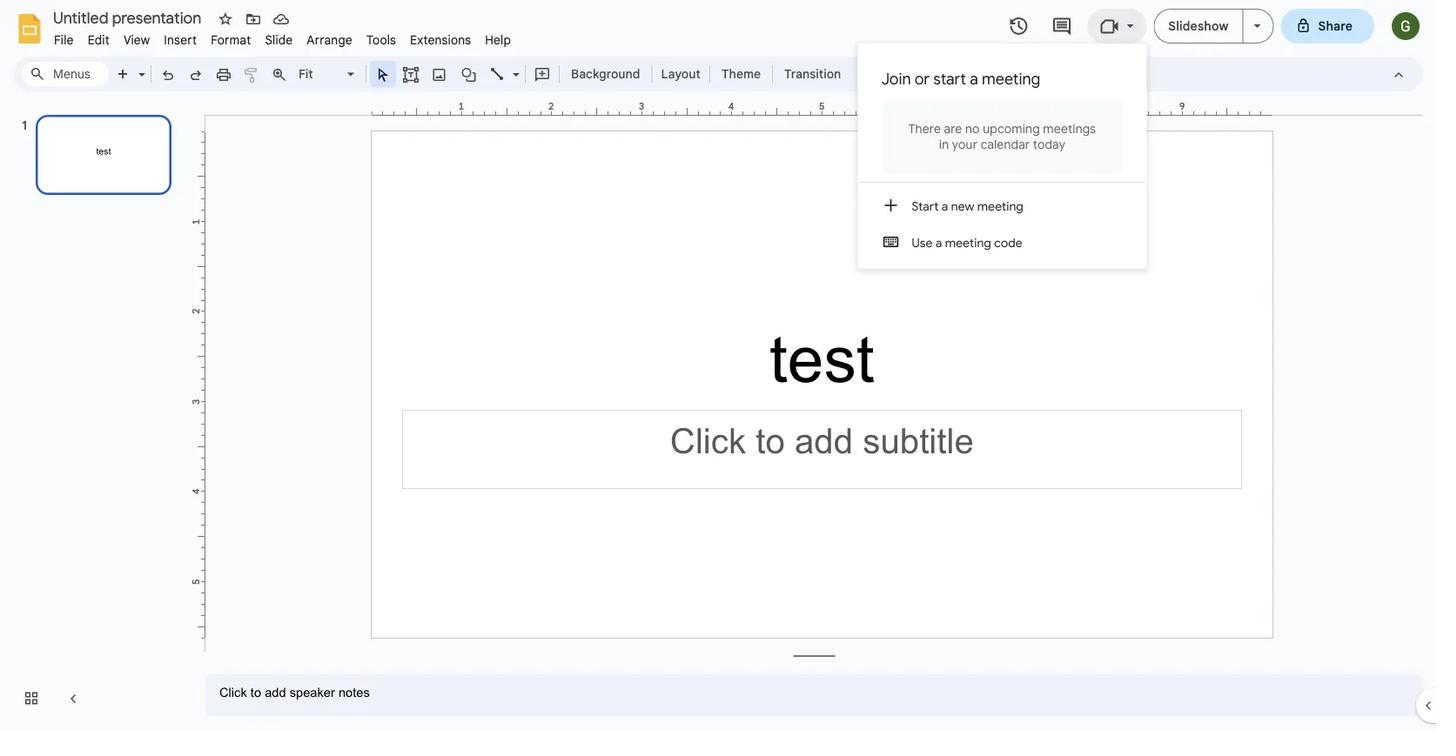 Task type: describe. For each thing, give the bounding box(es) containing it.
transition
[[785, 66, 841, 81]]

Zoom field
[[293, 62, 362, 87]]

view
[[124, 32, 150, 47]]

layout button
[[656, 61, 706, 87]]

share
[[1319, 18, 1353, 34]]

insert
[[164, 32, 197, 47]]

theme button
[[714, 61, 769, 87]]

file
[[54, 32, 74, 47]]

slide menu item
[[258, 30, 300, 50]]

Menus field
[[22, 62, 109, 86]]

extensions
[[410, 32, 471, 47]]

help menu item
[[478, 30, 518, 50]]

layout
[[661, 66, 701, 81]]

new slide with layout image
[[134, 63, 145, 69]]

tools
[[366, 32, 396, 47]]

arrange menu item
[[300, 30, 359, 50]]

Rename text field
[[47, 7, 212, 28]]



Task type: locate. For each thing, give the bounding box(es) containing it.
navigation
[[0, 98, 192, 730]]

tools menu item
[[359, 30, 403, 50]]

slideshow button
[[1154, 9, 1244, 44]]

arrange
[[307, 32, 353, 47]]

edit
[[88, 32, 110, 47]]

background button
[[563, 61, 648, 87]]

insert image image
[[430, 62, 450, 86]]

theme
[[722, 66, 761, 81]]

shape image
[[459, 62, 479, 86]]

main toolbar
[[108, 61, 850, 87]]

share button
[[1281, 9, 1375, 44]]

application
[[0, 0, 1437, 730]]

view menu item
[[117, 30, 157, 50]]

background
[[571, 66, 640, 81]]

insert menu item
[[157, 30, 204, 50]]

menu bar inside menu bar banner
[[47, 23, 518, 51]]

edit menu item
[[81, 30, 117, 50]]

application containing slideshow
[[0, 0, 1437, 730]]

presentation options image
[[1254, 24, 1261, 28]]

menu bar containing file
[[47, 23, 518, 51]]

file menu item
[[47, 30, 81, 50]]

help
[[485, 32, 511, 47]]

format
[[211, 32, 251, 47]]

slide
[[265, 32, 293, 47]]

Zoom text field
[[296, 62, 345, 86]]

slideshow
[[1169, 18, 1229, 34]]

transition button
[[777, 61, 849, 87]]

format menu item
[[204, 30, 258, 50]]

extensions menu item
[[403, 30, 478, 50]]

menu bar banner
[[0, 0, 1437, 730]]

Star checkbox
[[213, 7, 238, 31]]

menu bar
[[47, 23, 518, 51]]



Task type: vqa. For each thing, say whether or not it's contained in the screenshot.
Report a problem to Google image
no



